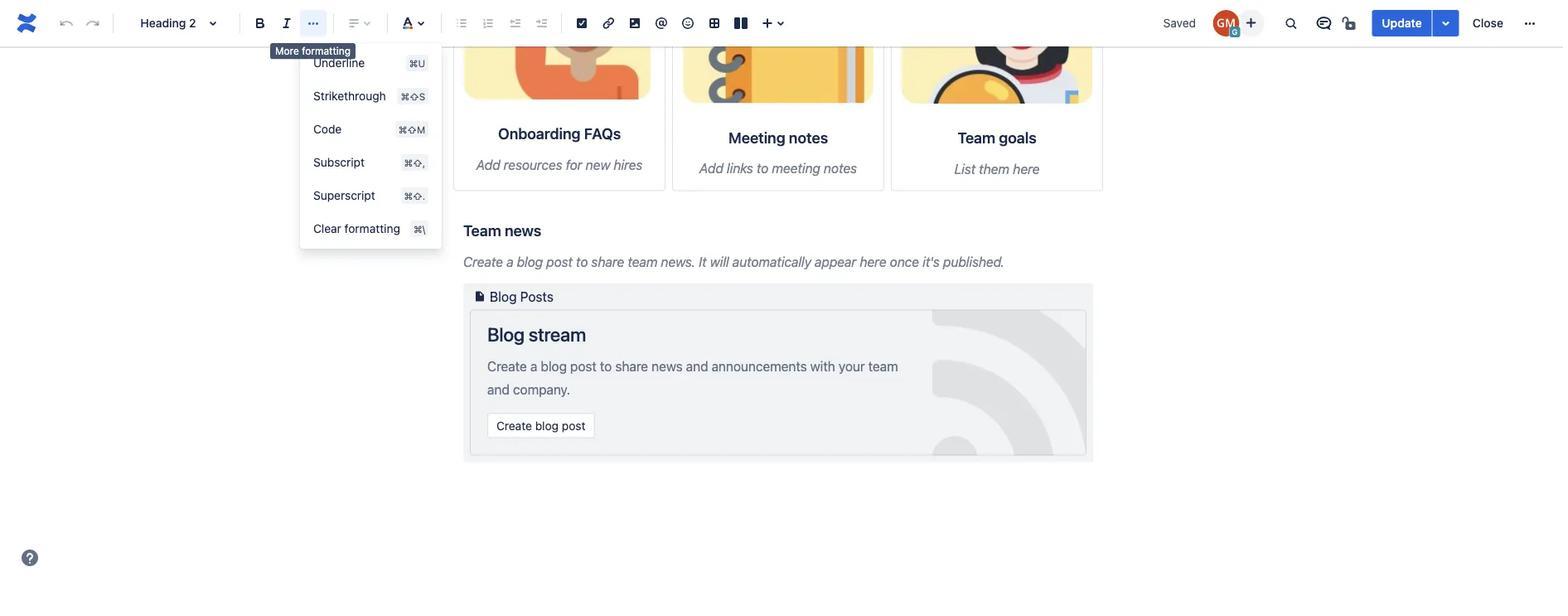 Task type: locate. For each thing, give the bounding box(es) containing it.
2 vertical spatial create
[[497, 419, 532, 432]]

underline
[[313, 56, 365, 70]]

heading 2
[[140, 16, 196, 30]]

a inside the create a blog post to share news and announcements with your team and company.
[[530, 359, 537, 374]]

post down stream
[[570, 359, 597, 374]]

0 vertical spatial team
[[628, 254, 658, 269]]

1 horizontal spatial news
[[652, 359, 683, 374]]

table image
[[705, 13, 724, 33]]

and
[[686, 359, 708, 374], [487, 381, 510, 397]]

more image
[[1520, 13, 1540, 33]]

outdent ⇧tab image
[[505, 13, 525, 33]]

a down team news
[[507, 254, 513, 269]]

meeting notes
[[729, 129, 828, 146]]

0 vertical spatial here
[[1013, 161, 1040, 177]]

blog up company.
[[541, 359, 567, 374]]

share for news
[[615, 359, 648, 374]]

0 horizontal spatial team
[[463, 222, 501, 240]]

1 vertical spatial create
[[487, 359, 527, 374]]

post up posts
[[546, 254, 573, 269]]

links
[[727, 160, 753, 176]]

a up company.
[[530, 359, 537, 374]]

post inside the create a blog post to share news and announcements with your team and company.
[[570, 359, 597, 374]]

0 vertical spatial create
[[463, 254, 503, 269]]

a for create a blog post to share news and announcements with your team and company.
[[530, 359, 537, 374]]

comment icon image
[[1314, 13, 1334, 33]]

0 horizontal spatial a
[[507, 254, 513, 269]]

1 horizontal spatial add
[[700, 160, 724, 176]]

2 vertical spatial blog
[[535, 419, 559, 432]]

add links to meeting notes
[[700, 160, 857, 176]]

group
[[300, 46, 442, 245]]

to for news.
[[576, 254, 588, 269]]

action item image
[[572, 13, 592, 33]]

0 vertical spatial formatting
[[302, 45, 351, 57]]

1 vertical spatial news
[[652, 359, 683, 374]]

0 vertical spatial team
[[958, 129, 996, 147]]

appear
[[815, 254, 856, 269]]

team right your at the right bottom
[[868, 359, 898, 374]]

notes up meeting
[[789, 129, 828, 146]]

add image, video, or file image
[[625, 13, 645, 33]]

0 vertical spatial to
[[757, 160, 769, 176]]

invite to edit image
[[1241, 13, 1261, 33]]

blog for blog stream
[[487, 323, 525, 345]]

1 vertical spatial team
[[868, 359, 898, 374]]

news.
[[661, 254, 696, 269]]

post down company.
[[562, 419, 586, 432]]

new
[[586, 157, 610, 172]]

formatting down the superscript
[[345, 222, 400, 235]]

post
[[546, 254, 573, 269], [570, 359, 597, 374], [562, 419, 586, 432]]

and left company.
[[487, 381, 510, 397]]

1 horizontal spatial and
[[686, 359, 708, 374]]

1 vertical spatial blog
[[487, 323, 525, 345]]

here down goals
[[1013, 161, 1040, 177]]

code
[[313, 122, 342, 136]]

for
[[566, 157, 582, 172]]

undo ⌘z image
[[56, 13, 76, 33]]

your
[[839, 359, 865, 374]]

1 vertical spatial post
[[570, 359, 597, 374]]

team
[[958, 129, 996, 147], [463, 222, 501, 240]]

0 vertical spatial a
[[507, 254, 513, 269]]

2 vertical spatial to
[[600, 359, 612, 374]]

bold ⌘b image
[[250, 13, 270, 33]]

1 vertical spatial formatting
[[345, 222, 400, 235]]

share for team
[[591, 254, 624, 269]]

formatting for clear formatting
[[345, 222, 400, 235]]

goals
[[999, 129, 1037, 147]]

0 vertical spatial post
[[546, 254, 573, 269]]

notes
[[789, 129, 828, 146], [824, 160, 857, 176]]

0 vertical spatial share
[[591, 254, 624, 269]]

2 vertical spatial post
[[562, 419, 586, 432]]

create for create a blog post to share team news. it will automatically appear here once it's published.
[[463, 254, 503, 269]]

0 vertical spatial news
[[505, 222, 541, 240]]

add
[[476, 157, 500, 172], [700, 160, 724, 176]]

0 vertical spatial blog
[[517, 254, 543, 269]]

formatting
[[302, 45, 351, 57], [345, 222, 400, 235]]

1 horizontal spatial a
[[530, 359, 537, 374]]

team left news.
[[628, 254, 658, 269]]

1 vertical spatial share
[[615, 359, 648, 374]]

1 vertical spatial blog
[[541, 359, 567, 374]]

numbered list ⌘⇧7 image
[[478, 13, 498, 33]]

0 vertical spatial blog
[[490, 288, 517, 304]]

create a blog post to share news and announcements with your team and company.
[[487, 359, 898, 397]]

blog
[[490, 288, 517, 304], [487, 323, 525, 345]]

create up company.
[[487, 359, 527, 374]]

⌘⇧.
[[404, 190, 425, 201]]

here left once
[[860, 254, 887, 269]]

1 horizontal spatial to
[[600, 359, 612, 374]]

1 vertical spatial to
[[576, 254, 588, 269]]

create blog post button
[[487, 413, 595, 438]]

add for meeting notes
[[700, 160, 724, 176]]

⌘⇧m
[[399, 124, 425, 135]]

0 horizontal spatial news
[[505, 222, 541, 240]]

it
[[699, 254, 707, 269]]

update button
[[1372, 10, 1432, 36]]

team for team goals
[[958, 129, 996, 147]]

blog inside the create a blog post to share news and announcements with your team and company.
[[541, 359, 567, 374]]

to inside the create a blog post to share news and announcements with your team and company.
[[600, 359, 612, 374]]

create up blog posts icon
[[463, 254, 503, 269]]

2
[[189, 16, 196, 30]]

subscript
[[313, 155, 365, 169]]

confluence image
[[13, 10, 40, 36], [13, 10, 40, 36]]

blog
[[517, 254, 543, 269], [541, 359, 567, 374], [535, 419, 559, 432]]

add left 'links'
[[700, 160, 724, 176]]

team right ⌘\
[[463, 222, 501, 240]]

with
[[810, 359, 835, 374]]

a for create a blog post to share team news. it will automatically appear here once it's published.
[[507, 254, 513, 269]]

giulia masi image
[[1213, 10, 1239, 36]]

1 vertical spatial team
[[463, 222, 501, 240]]

create
[[463, 254, 503, 269], [487, 359, 527, 374], [497, 419, 532, 432]]

blog down company.
[[535, 419, 559, 432]]

blog down blog posts at the left
[[487, 323, 525, 345]]

1 horizontal spatial here
[[1013, 161, 1040, 177]]

notes right meeting
[[824, 160, 857, 176]]

0 horizontal spatial to
[[576, 254, 588, 269]]

1 vertical spatial and
[[487, 381, 510, 397]]

share
[[591, 254, 624, 269], [615, 359, 648, 374]]

company.
[[513, 381, 570, 397]]

blog up posts
[[517, 254, 543, 269]]

blog posts image
[[470, 286, 490, 306]]

formatting down more formatting image
[[302, 45, 351, 57]]

here
[[1013, 161, 1040, 177], [860, 254, 887, 269]]

add left "resources"
[[476, 157, 500, 172]]

to
[[757, 160, 769, 176], [576, 254, 588, 269], [600, 359, 612, 374]]

post for news
[[570, 359, 597, 374]]

close
[[1473, 16, 1504, 30]]

add for onboarding faqs
[[476, 157, 500, 172]]

news
[[505, 222, 541, 240], [652, 359, 683, 374]]

blog stream
[[487, 323, 586, 345]]

1 vertical spatial here
[[860, 254, 887, 269]]

share inside the create a blog post to share news and announcements with your team and company.
[[615, 359, 648, 374]]

team up list
[[958, 129, 996, 147]]

1 vertical spatial a
[[530, 359, 537, 374]]

create inside the create a blog post to share news and announcements with your team and company.
[[487, 359, 527, 374]]

and left announcements
[[686, 359, 708, 374]]

once
[[890, 254, 919, 269]]

group containing underline
[[300, 46, 442, 245]]

stream
[[529, 323, 586, 345]]

create down company.
[[497, 419, 532, 432]]

create for create a blog post to share news and announcements with your team and company.
[[487, 359, 527, 374]]

1 vertical spatial notes
[[824, 160, 857, 176]]

clear
[[313, 222, 341, 235]]

more formatting
[[275, 45, 351, 57]]

2 horizontal spatial to
[[757, 160, 769, 176]]

team
[[628, 254, 658, 269], [868, 359, 898, 374]]

create inside create blog post button
[[497, 419, 532, 432]]

1 horizontal spatial team
[[958, 129, 996, 147]]

close button
[[1463, 10, 1514, 36]]

blog left posts
[[490, 288, 517, 304]]

1 horizontal spatial team
[[868, 359, 898, 374]]

a
[[507, 254, 513, 269], [530, 359, 537, 374]]

formatting inside tooltip
[[302, 45, 351, 57]]

superscript
[[313, 189, 375, 202]]

Main content area, start typing to enter text. text field
[[453, 0, 1103, 560]]

0 horizontal spatial add
[[476, 157, 500, 172]]

italic ⌘i image
[[277, 13, 297, 33]]



Task type: vqa. For each thing, say whether or not it's contained in the screenshot.
emoji image
yes



Task type: describe. For each thing, give the bounding box(es) containing it.
will
[[710, 254, 729, 269]]

post inside button
[[562, 419, 586, 432]]

blog for create a blog post to share team news. it will automatically appear here once it's published.
[[517, 254, 543, 269]]

heading 2 button
[[120, 5, 233, 41]]

0 horizontal spatial team
[[628, 254, 658, 269]]

list
[[955, 161, 976, 177]]

news inside the create a blog post to share news and announcements with your team and company.
[[652, 359, 683, 374]]

it's
[[923, 254, 940, 269]]

find and replace image
[[1281, 13, 1301, 33]]

formatting for more formatting
[[302, 45, 351, 57]]

automatically
[[732, 254, 811, 269]]

layouts image
[[731, 13, 751, 33]]

0 vertical spatial notes
[[789, 129, 828, 146]]

redo ⌘⇧z image
[[83, 13, 103, 33]]

more formatting tooltip
[[270, 43, 356, 59]]

create a blog post to share team news. it will automatically appear here once it's published.
[[463, 254, 1005, 269]]

meeting
[[729, 129, 785, 146]]

help image
[[20, 548, 40, 568]]

list them here
[[955, 161, 1040, 177]]

more
[[275, 45, 299, 57]]

blog for create a blog post to share news and announcements with your team and company.
[[541, 359, 567, 374]]

indent tab image
[[531, 13, 551, 33]]

more formatting image
[[303, 13, 323, 33]]

add resources for new hires
[[476, 157, 643, 172]]

meeting
[[772, 160, 821, 176]]

faqs
[[584, 125, 621, 143]]

emoji image
[[678, 13, 698, 33]]

saved
[[1163, 16, 1196, 30]]

⌘⇧s
[[401, 90, 425, 102]]

blog for blog posts
[[490, 288, 517, 304]]

team for team news
[[463, 222, 501, 240]]

update
[[1382, 16, 1422, 30]]

⌘\
[[414, 223, 425, 235]]

team goals
[[958, 129, 1037, 147]]

posts
[[520, 288, 554, 304]]

no restrictions image
[[1341, 13, 1361, 33]]

0 horizontal spatial and
[[487, 381, 510, 397]]

link image
[[598, 13, 618, 33]]

post for team
[[546, 254, 573, 269]]

onboarding faqs
[[498, 125, 621, 143]]

mention image
[[652, 13, 671, 33]]

adjust update settings image
[[1436, 13, 1456, 33]]

clear formatting
[[313, 222, 400, 235]]

⌘u
[[409, 57, 425, 69]]

create for create blog post
[[497, 419, 532, 432]]

0 vertical spatial and
[[686, 359, 708, 374]]

announcements
[[712, 359, 807, 374]]

onboarding
[[498, 125, 581, 143]]

resources
[[504, 157, 562, 172]]

team inside the create a blog post to share news and announcements with your team and company.
[[868, 359, 898, 374]]

blog inside button
[[535, 419, 559, 432]]

to for and
[[600, 359, 612, 374]]

0 horizontal spatial here
[[860, 254, 887, 269]]

strikethrough
[[313, 89, 386, 103]]

blog posts
[[490, 288, 554, 304]]

heading
[[140, 16, 186, 30]]

published.
[[943, 254, 1005, 269]]

⌘⇧,
[[404, 157, 425, 168]]

create blog post
[[497, 419, 586, 432]]

hires
[[614, 157, 643, 172]]

them
[[979, 161, 1010, 177]]

bullet list ⌘⇧8 image
[[452, 13, 472, 33]]

team news
[[463, 222, 541, 240]]



